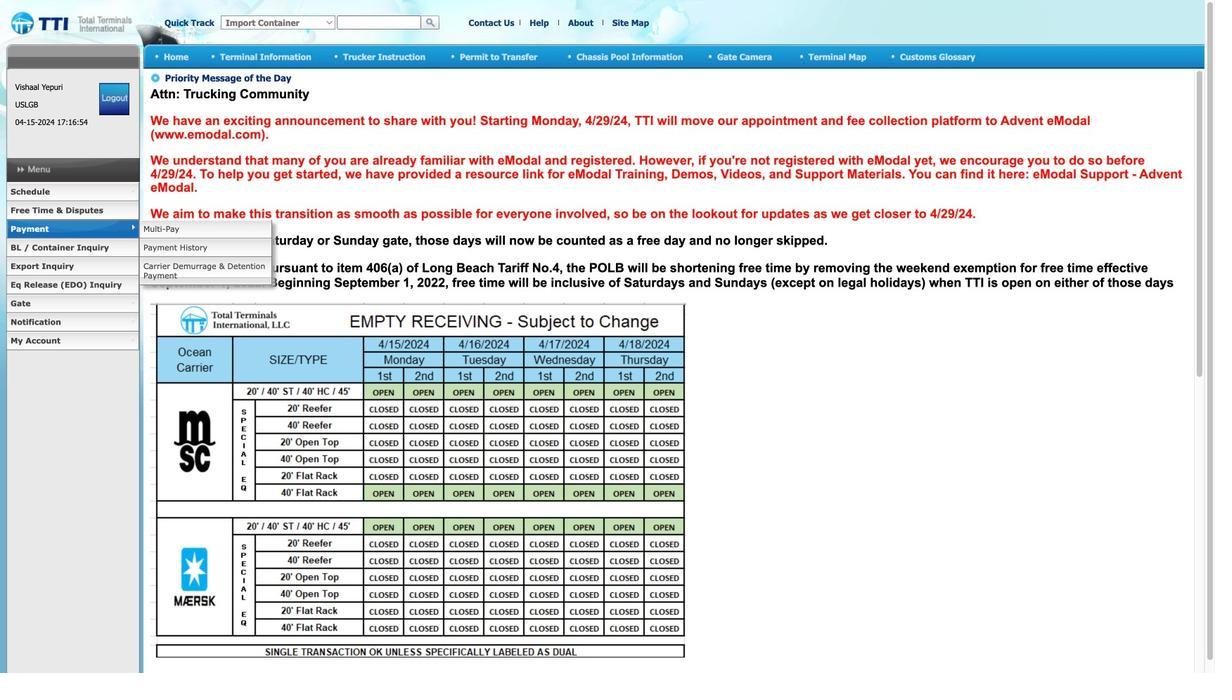 Task type: describe. For each thing, give the bounding box(es) containing it.
login image
[[99, 83, 130, 115]]



Task type: locate. For each thing, give the bounding box(es) containing it.
None text field
[[337, 15, 421, 30]]



Task type: vqa. For each thing, say whether or not it's contained in the screenshot.
"password field"
no



